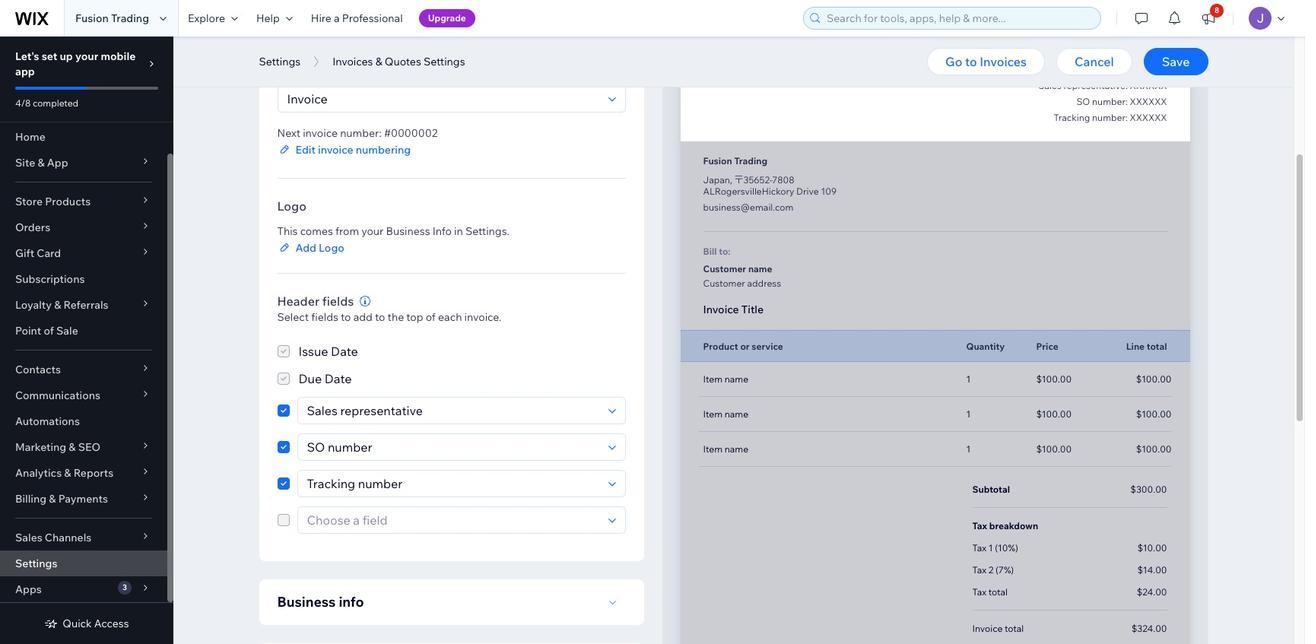 Task type: vqa. For each thing, say whether or not it's contained in the screenshot.
*
no



Task type: locate. For each thing, give the bounding box(es) containing it.
0 vertical spatial fields
[[322, 294, 354, 309]]

date: up representative:
[[1088, 64, 1111, 75]]

contacts button
[[0, 357, 167, 383]]

reports
[[74, 466, 113, 480]]

price
[[1036, 340, 1058, 352]]

dec
[[1113, 48, 1130, 59], [1113, 64, 1130, 75]]

your right from
[[361, 224, 384, 238]]

settings inside button
[[259, 55, 300, 68]]

1 horizontal spatial trading
[[734, 155, 767, 167]]

invoice
[[303, 126, 338, 140], [318, 143, 353, 157]]

1 vertical spatial item
[[703, 408, 723, 420]]

customer up invoice title
[[703, 278, 745, 289]]

0 vertical spatial #0000002
[[1113, 30, 1167, 43]]

tax
[[972, 520, 987, 532], [972, 542, 986, 554], [972, 564, 986, 576], [972, 586, 986, 598]]

0 vertical spatial 19,
[[1132, 48, 1144, 59]]

1
[[966, 373, 971, 385], [966, 408, 971, 420], [966, 443, 971, 455], [988, 542, 993, 554]]

orders
[[15, 221, 50, 234]]

0 vertical spatial fusion
[[75, 11, 109, 25]]

0 vertical spatial 2023
[[1146, 48, 1167, 59]]

0 vertical spatial invoice
[[703, 303, 739, 316]]

invoice up edit
[[303, 126, 338, 140]]

trading up 〒35652-
[[734, 155, 767, 167]]

0 vertical spatial total
[[1147, 340, 1167, 352]]

your inside let's set up your mobile app
[[75, 49, 98, 63]]

1 horizontal spatial fusion
[[703, 155, 732, 167]]

& inside dropdown button
[[38, 156, 45, 170]]

#0000002 up save
[[1113, 30, 1167, 43]]

0 horizontal spatial settings
[[15, 557, 57, 570]]

1 vertical spatial business
[[277, 593, 336, 611]]

logo down the comes
[[319, 241, 344, 255]]

alrogersvillehickory
[[703, 186, 794, 197]]

item
[[703, 373, 723, 385], [703, 408, 723, 420], [703, 443, 723, 455]]

0 vertical spatial customer
[[703, 263, 746, 275]]

gift
[[15, 246, 34, 260]]

comes
[[300, 224, 333, 238]]

0 vertical spatial dec
[[1113, 48, 1130, 59]]

save
[[1162, 54, 1190, 69]]

product
[[703, 340, 738, 352]]

orders button
[[0, 214, 167, 240]]

store
[[15, 195, 43, 208]]

1 item from the top
[[703, 373, 723, 385]]

2 xxxxxx from the top
[[1130, 96, 1167, 107]]

invoices & quotes settings button
[[325, 50, 473, 73]]

invoices right go in the top of the page
[[980, 54, 1027, 69]]

&
[[375, 55, 382, 68], [38, 156, 45, 170], [54, 298, 61, 312], [69, 440, 76, 454], [64, 466, 71, 480], [49, 492, 56, 506]]

0 horizontal spatial business
[[277, 593, 336, 611]]

2 item from the top
[[703, 408, 723, 420]]

business left info
[[277, 593, 336, 611]]

invoice
[[703, 303, 739, 316], [972, 623, 1003, 634]]

1 2023 from the top
[[1146, 48, 1167, 59]]

total down tax 2 (7%)
[[988, 586, 1008, 598]]

1 vertical spatial xxxxxx
[[1130, 96, 1167, 107]]

1 horizontal spatial settings
[[259, 55, 300, 68]]

19,
[[1132, 48, 1144, 59], [1132, 64, 1144, 75]]

2 2023 from the top
[[1146, 64, 1167, 75]]

set
[[42, 49, 57, 63]]

of right top
[[426, 310, 436, 324]]

date: right issue
[[1088, 48, 1111, 59]]

logo up this at the left top of page
[[277, 198, 306, 214]]

business
[[386, 224, 430, 238], [277, 593, 336, 611]]

fields down header fields
[[311, 310, 338, 324]]

1 vertical spatial invoice
[[318, 143, 353, 157]]

3 item from the top
[[703, 443, 723, 455]]

0 vertical spatial logo
[[277, 198, 306, 214]]

go to invoices
[[945, 54, 1027, 69]]

address
[[747, 278, 781, 289]]

1 vertical spatial trading
[[734, 155, 767, 167]]

0 vertical spatial date:
[[1088, 48, 1111, 59]]

2 vertical spatial total
[[1005, 623, 1024, 634]]

card
[[37, 246, 61, 260]]

0 horizontal spatial logo
[[277, 198, 306, 214]]

cancel
[[1075, 54, 1114, 69]]

loyalty & referrals button
[[0, 292, 167, 318]]

1 horizontal spatial logo
[[319, 241, 344, 255]]

1 vertical spatial 19,
[[1132, 64, 1144, 75]]

settings right quotes
[[424, 55, 465, 68]]

quantity
[[966, 340, 1005, 352]]

1 vertical spatial item name
[[703, 408, 748, 420]]

invoice inside edit invoice numbering button
[[318, 143, 353, 157]]

total down tax total
[[1005, 623, 1024, 634]]

1 vertical spatial dec
[[1113, 64, 1130, 75]]

trading inside fusion trading japan, 〒35652-7808 alrogersvillehickory drive 109 business@email.com
[[734, 155, 767, 167]]

invoice left title
[[703, 303, 739, 316]]

fields up add
[[322, 294, 354, 309]]

add
[[353, 310, 373, 324]]

1 vertical spatial total
[[988, 586, 1008, 598]]

1 horizontal spatial business
[[386, 224, 430, 238]]

1 vertical spatial invoice
[[972, 623, 1003, 634]]

subscriptions link
[[0, 266, 167, 292]]

settings button
[[251, 50, 308, 73]]

0 horizontal spatial invoices
[[332, 55, 373, 68]]

0 vertical spatial item name
[[703, 373, 748, 385]]

1 vertical spatial customer
[[703, 278, 745, 289]]

fusion for fusion trading
[[75, 11, 109, 25]]

sidebar element
[[0, 37, 173, 644]]

2 vertical spatial item
[[703, 443, 723, 455]]

invoices inside go to invoices button
[[980, 54, 1027, 69]]

& right the billing at bottom left
[[49, 492, 56, 506]]

4 tax from the top
[[972, 586, 986, 598]]

1 item name from the top
[[703, 373, 748, 385]]

1 vertical spatial number:
[[1092, 112, 1128, 123]]

item name
[[703, 373, 748, 385], [703, 408, 748, 420], [703, 443, 748, 455]]

fusion for fusion trading japan, 〒35652-7808 alrogersvillehickory drive 109 business@email.com
[[703, 155, 732, 167]]

settings up the apps
[[15, 557, 57, 570]]

2023
[[1146, 48, 1167, 59], [1146, 64, 1167, 75]]

invoice down tax total
[[972, 623, 1003, 634]]

0 horizontal spatial trading
[[111, 11, 149, 25]]

& inside button
[[375, 55, 382, 68]]

1 horizontal spatial #0000002
[[1113, 30, 1167, 43]]

to:
[[719, 246, 731, 257]]

3 xxxxxx from the top
[[1130, 112, 1167, 123]]

0 horizontal spatial of
[[44, 324, 54, 338]]

to left add
[[341, 310, 351, 324]]

1 vertical spatial your
[[361, 224, 384, 238]]

loyalty & referrals
[[15, 298, 108, 312]]

2 horizontal spatial settings
[[424, 55, 465, 68]]

to left the at the left
[[375, 310, 385, 324]]

tax up the tax 1 (10%)
[[972, 520, 987, 532]]

Choose a field field
[[302, 398, 603, 424], [302, 434, 603, 460], [302, 471, 603, 497], [302, 507, 603, 533]]

site & app
[[15, 156, 68, 170]]

1 horizontal spatial invoices
[[980, 54, 1027, 69]]

of left sale
[[44, 324, 54, 338]]

tax down tax 2 (7%)
[[972, 586, 986, 598]]

0 horizontal spatial invoice
[[703, 303, 739, 316]]

invoice.
[[464, 310, 502, 324]]

& left seo
[[69, 440, 76, 454]]

fusion up 'mobile'
[[75, 11, 109, 25]]

2 vertical spatial xxxxxx
[[1130, 112, 1167, 123]]

2 vertical spatial item name
[[703, 443, 748, 455]]

0 vertical spatial trading
[[111, 11, 149, 25]]

hire
[[311, 11, 332, 25]]

$24.00
[[1137, 586, 1167, 598]]

analytics & reports button
[[0, 460, 167, 486]]

sales down the billing at bottom left
[[15, 531, 42, 545]]

1 date: from the top
[[1088, 48, 1111, 59]]

settings inside sidebar element
[[15, 557, 57, 570]]

0 vertical spatial invoice
[[303, 126, 338, 140]]

to right go in the top of the page
[[965, 54, 977, 69]]

site & app button
[[0, 150, 167, 176]]

bill to: customer name customer address
[[703, 246, 781, 289]]

3 choose a field field from the top
[[302, 471, 603, 497]]

invoices & quotes settings
[[332, 55, 465, 68]]

tax up tax 2 (7%)
[[972, 542, 986, 554]]

analytics & reports
[[15, 466, 113, 480]]

1 vertical spatial sales
[[15, 531, 42, 545]]

& left quotes
[[375, 55, 382, 68]]

invoice for invoice title
[[703, 303, 739, 316]]

1 customer from the top
[[703, 263, 746, 275]]

1 horizontal spatial your
[[361, 224, 384, 238]]

sales inside sales channels dropdown button
[[15, 531, 42, 545]]

& left "reports" on the bottom
[[64, 466, 71, 480]]

professional
[[342, 11, 403, 25]]

tax left 2
[[972, 564, 986, 576]]

a
[[334, 11, 340, 25]]

2 vertical spatial number:
[[340, 126, 382, 140]]

home
[[15, 130, 45, 144]]

your for mobile
[[75, 49, 98, 63]]

gift card
[[15, 246, 61, 260]]

fusion
[[75, 11, 109, 25], [703, 155, 732, 167]]

None field
[[283, 86, 603, 112]]

settings.
[[465, 224, 509, 238]]

(10%)
[[995, 542, 1018, 554]]

1 tax from the top
[[972, 520, 987, 532]]

0 vertical spatial xxxxxx
[[1130, 80, 1167, 91]]

hire a professional link
[[302, 0, 412, 37]]

channels
[[45, 531, 92, 545]]

0 horizontal spatial your
[[75, 49, 98, 63]]

1 horizontal spatial invoice
[[972, 623, 1003, 634]]

1 vertical spatial fusion
[[703, 155, 732, 167]]

None checkbox
[[277, 342, 358, 360], [277, 506, 289, 534], [277, 342, 358, 360], [277, 506, 289, 534]]

payments
[[58, 492, 108, 506]]

invoices inside invoices & quotes settings button
[[332, 55, 373, 68]]

1 vertical spatial logo
[[319, 241, 344, 255]]

tax for tax 2 (7%)
[[972, 564, 986, 576]]

1 dec from the top
[[1113, 48, 1130, 59]]

invoices left the and
[[332, 55, 373, 68]]

(7%)
[[995, 564, 1014, 576]]

0 vertical spatial item
[[703, 373, 723, 385]]

logo
[[277, 198, 306, 214], [319, 241, 344, 255]]

marketing & seo button
[[0, 434, 167, 460]]

subscriptions
[[15, 272, 85, 286]]

settings down help button
[[259, 55, 300, 68]]

$324.00
[[1131, 623, 1167, 634]]

customer down to:
[[703, 263, 746, 275]]

your right up
[[75, 49, 98, 63]]

0 horizontal spatial fusion
[[75, 11, 109, 25]]

2 choose a field field from the top
[[302, 434, 603, 460]]

None checkbox
[[277, 370, 352, 388], [277, 397, 289, 424], [277, 433, 289, 461], [277, 470, 289, 497], [277, 370, 352, 388], [277, 397, 289, 424], [277, 433, 289, 461], [277, 470, 289, 497]]

fields for select
[[311, 310, 338, 324]]

fusion up japan,
[[703, 155, 732, 167]]

next invoice number: #0000002
[[277, 126, 438, 140]]

upgrade button
[[419, 9, 475, 27]]

tax 1 (10%)
[[972, 542, 1018, 554]]

total right line
[[1147, 340, 1167, 352]]

2 tax from the top
[[972, 542, 986, 554]]

fusion inside fusion trading japan, 〒35652-7808 alrogersvillehickory drive 109 business@email.com
[[703, 155, 732, 167]]

1 vertical spatial fields
[[311, 310, 338, 324]]

total for invoice total
[[1005, 623, 1024, 634]]

& right site
[[38, 156, 45, 170]]

#0000002 up numbering at top left
[[384, 126, 438, 140]]

japan,
[[703, 174, 732, 186]]

mobile
[[101, 49, 136, 63]]

date:
[[1088, 48, 1111, 59], [1088, 64, 1111, 75]]

& right the loyalty on the left top
[[54, 298, 61, 312]]

in
[[454, 224, 463, 238]]

0 vertical spatial your
[[75, 49, 98, 63]]

top
[[406, 310, 423, 324]]

0 vertical spatial sales
[[1038, 80, 1061, 91]]

$100.00
[[1036, 373, 1072, 385], [1136, 373, 1172, 385], [1036, 408, 1072, 420], [1136, 408, 1172, 420], [1036, 443, 1072, 455], [1136, 443, 1172, 455]]

invoice down next invoice number: #0000002
[[318, 143, 353, 157]]

number:
[[1092, 96, 1128, 107], [1092, 112, 1128, 123], [340, 126, 382, 140]]

save button
[[1144, 48, 1208, 75]]

sales up tracking
[[1038, 80, 1061, 91]]

2 item name from the top
[[703, 408, 748, 420]]

2 date: from the top
[[1088, 64, 1111, 75]]

invoice total
[[972, 623, 1024, 634]]

trading for fusion trading
[[111, 11, 149, 25]]

2 horizontal spatial to
[[965, 54, 977, 69]]

fields for header
[[322, 294, 354, 309]]

name
[[340, 55, 372, 70], [748, 263, 772, 275], [725, 373, 748, 385], [725, 408, 748, 420], [725, 443, 748, 455]]

2 dec from the top
[[1113, 64, 1130, 75]]

4 choose a field field from the top
[[302, 507, 603, 533]]

1 horizontal spatial sales
[[1038, 80, 1061, 91]]

1 vertical spatial #0000002
[[384, 126, 438, 140]]

trading up 'mobile'
[[111, 11, 149, 25]]

settings for settings link in the left of the page
[[15, 557, 57, 570]]

2 customer from the top
[[703, 278, 745, 289]]

business up add logo button
[[386, 224, 430, 238]]

0 horizontal spatial sales
[[15, 531, 42, 545]]

& for loyalty
[[54, 298, 61, 312]]

3 tax from the top
[[972, 564, 986, 576]]

contacts
[[15, 363, 61, 376]]

1 vertical spatial 2023
[[1146, 64, 1167, 75]]

1 vertical spatial date:
[[1088, 64, 1111, 75]]

settings link
[[0, 551, 167, 576]]

settings
[[259, 55, 300, 68], [424, 55, 465, 68], [15, 557, 57, 570]]



Task type: describe. For each thing, give the bounding box(es) containing it.
#0000002 inside #0000002 issue date: dec 19, 2023 due date: dec 19, 2023 sales representative: xxxxxx so number: xxxxxx tracking number: xxxxxx
[[1113, 30, 1167, 43]]

help button
[[247, 0, 302, 37]]

store products button
[[0, 189, 167, 214]]

upgrade
[[428, 12, 466, 24]]

〒35652-
[[734, 174, 772, 186]]

trading for fusion trading japan, 〒35652-7808 alrogersvillehickory drive 109 business@email.com
[[734, 155, 767, 167]]

1 xxxxxx from the top
[[1130, 80, 1167, 91]]

1 choose a field field from the top
[[302, 398, 603, 424]]

0 vertical spatial number:
[[1092, 96, 1128, 107]]

or
[[740, 340, 750, 352]]

let's set up your mobile app
[[15, 49, 136, 78]]

invoice title
[[703, 303, 764, 316]]

go
[[945, 54, 962, 69]]

invoice for edit
[[318, 143, 353, 157]]

0 horizontal spatial to
[[341, 310, 351, 324]]

0 vertical spatial business
[[386, 224, 430, 238]]

sales channels button
[[0, 525, 167, 551]]

fusion trading
[[75, 11, 149, 25]]

next
[[277, 126, 300, 140]]

drive
[[796, 186, 819, 197]]

marketing
[[15, 440, 66, 454]]

4/8 completed
[[15, 97, 78, 109]]

point
[[15, 324, 41, 338]]

to inside button
[[965, 54, 977, 69]]

store products
[[15, 195, 91, 208]]

app
[[47, 156, 68, 170]]

Search for tools, apps, help & more... field
[[822, 8, 1096, 29]]

automations
[[15, 414, 80, 428]]

let's
[[15, 49, 39, 63]]

marketing & seo
[[15, 440, 100, 454]]

line
[[1126, 340, 1145, 352]]

document name and number
[[277, 55, 444, 70]]

numbering
[[356, 143, 411, 157]]

109
[[821, 186, 837, 197]]

help
[[256, 11, 280, 25]]

representative:
[[1064, 80, 1128, 91]]

tax total
[[972, 586, 1008, 598]]

communications
[[15, 389, 100, 402]]

1 horizontal spatial of
[[426, 310, 436, 324]]

breakdown
[[989, 520, 1038, 532]]

3 item name from the top
[[703, 443, 748, 455]]

line total
[[1126, 340, 1167, 352]]

select
[[277, 310, 309, 324]]

quick
[[63, 617, 92, 630]]

analytics
[[15, 466, 62, 480]]

go to invoices button
[[927, 48, 1045, 75]]

header
[[277, 294, 320, 309]]

invoice for invoice total
[[972, 623, 1003, 634]]

automations link
[[0, 408, 167, 434]]

2 19, from the top
[[1132, 64, 1144, 75]]

1 horizontal spatial to
[[375, 310, 385, 324]]

invoice for next
[[303, 126, 338, 140]]

& for site
[[38, 156, 45, 170]]

7808
[[772, 174, 794, 186]]

$14.00
[[1137, 564, 1167, 576]]

total for line total
[[1147, 340, 1167, 352]]

header fields
[[277, 294, 354, 309]]

& for invoices
[[375, 55, 382, 68]]

apps
[[15, 583, 42, 596]]

info
[[339, 593, 364, 611]]

name inside bill to: customer name customer address
[[748, 263, 772, 275]]

fusion trading japan, 〒35652-7808 alrogersvillehickory drive 109 business@email.com
[[703, 155, 837, 213]]

quick access button
[[44, 617, 129, 630]]

quotes
[[385, 55, 421, 68]]

& for marketing
[[69, 440, 76, 454]]

settings inside button
[[424, 55, 465, 68]]

cancel button
[[1056, 48, 1132, 75]]

settings for settings button
[[259, 55, 300, 68]]

tracking
[[1054, 112, 1090, 123]]

info
[[433, 224, 452, 238]]

sales inside #0000002 issue date: dec 19, 2023 due date: dec 19, 2023 sales representative: xxxxxx so number: xxxxxx tracking number: xxxxxx
[[1038, 80, 1061, 91]]

2
[[988, 564, 993, 576]]

edit invoice numbering
[[295, 143, 411, 157]]

each
[[438, 310, 462, 324]]

logo inside button
[[319, 241, 344, 255]]

gift card button
[[0, 240, 167, 266]]

0 horizontal spatial #0000002
[[384, 126, 438, 140]]

service
[[752, 340, 783, 352]]

your for business
[[361, 224, 384, 238]]

up
[[60, 49, 73, 63]]

completed
[[33, 97, 78, 109]]

edit invoice numbering button
[[277, 142, 438, 157]]

tax for tax total
[[972, 586, 986, 598]]

4/8
[[15, 97, 31, 109]]

of inside point of sale link
[[44, 324, 54, 338]]

tax for tax 1 (10%)
[[972, 542, 986, 554]]

add logo button
[[277, 240, 509, 256]]

tax for tax breakdown
[[972, 520, 987, 532]]

total for tax total
[[988, 586, 1008, 598]]

add logo
[[295, 241, 344, 255]]

point of sale link
[[0, 318, 167, 344]]

& for analytics
[[64, 466, 71, 480]]

title
[[741, 303, 764, 316]]

document
[[277, 55, 337, 70]]

1 19, from the top
[[1132, 48, 1144, 59]]

and
[[375, 55, 396, 70]]

add
[[295, 241, 316, 255]]

select fields to add to the top of each invoice.
[[277, 310, 502, 324]]

bill
[[703, 246, 717, 257]]

business@email.com
[[703, 202, 793, 213]]

business info
[[277, 593, 364, 611]]

& for billing
[[49, 492, 56, 506]]

subtotal
[[972, 484, 1010, 495]]



